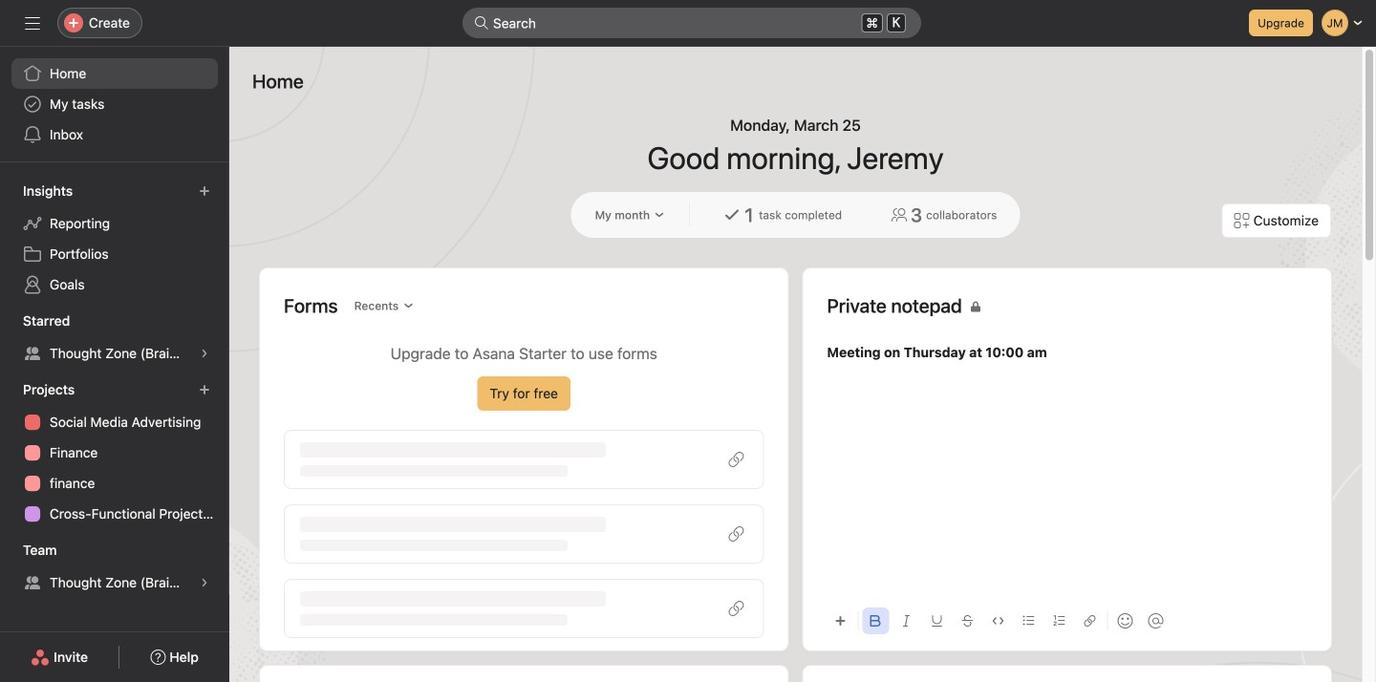 Task type: vqa. For each thing, say whether or not it's contained in the screenshot.
Underline image
yes



Task type: describe. For each thing, give the bounding box(es) containing it.
projects element
[[0, 373, 229, 533]]

global element
[[0, 47, 229, 162]]

bold image
[[870, 616, 882, 627]]

at mention image
[[1148, 614, 1164, 629]]

link image
[[1084, 616, 1096, 627]]

italics image
[[901, 616, 912, 627]]

hide sidebar image
[[25, 15, 40, 31]]

code image
[[993, 616, 1004, 627]]

starred element
[[0, 304, 229, 373]]

see details, thought zone (brainstorm space) image for starred element on the left of the page
[[199, 348, 210, 359]]



Task type: locate. For each thing, give the bounding box(es) containing it.
see details, thought zone (brainstorm space) image for the teams element
[[199, 577, 210, 589]]

0 vertical spatial see details, thought zone (brainstorm space) image
[[199, 348, 210, 359]]

1 see details, thought zone (brainstorm space) image from the top
[[199, 348, 210, 359]]

new project or portfolio image
[[199, 384, 210, 396]]

strikethrough image
[[962, 616, 974, 627]]

numbered list image
[[1054, 616, 1065, 627]]

new insights image
[[199, 185, 210, 197]]

None field
[[463, 8, 921, 38]]

teams element
[[0, 533, 229, 602]]

1 vertical spatial see details, thought zone (brainstorm space) image
[[199, 577, 210, 589]]

prominent image
[[474, 15, 489, 31]]

see details, thought zone (brainstorm space) image
[[199, 348, 210, 359], [199, 577, 210, 589]]

insert an object image
[[835, 616, 846, 627]]

see details, thought zone (brainstorm space) image inside starred element
[[199, 348, 210, 359]]

Search tasks, projects, and more text field
[[463, 8, 921, 38]]

toolbar
[[827, 599, 1308, 642]]

bulleted list image
[[1023, 616, 1035, 627]]

underline image
[[931, 616, 943, 627]]

insights element
[[0, 174, 229, 304]]

see details, thought zone (brainstorm space) image inside the teams element
[[199, 577, 210, 589]]

2 see details, thought zone (brainstorm space) image from the top
[[199, 577, 210, 589]]



